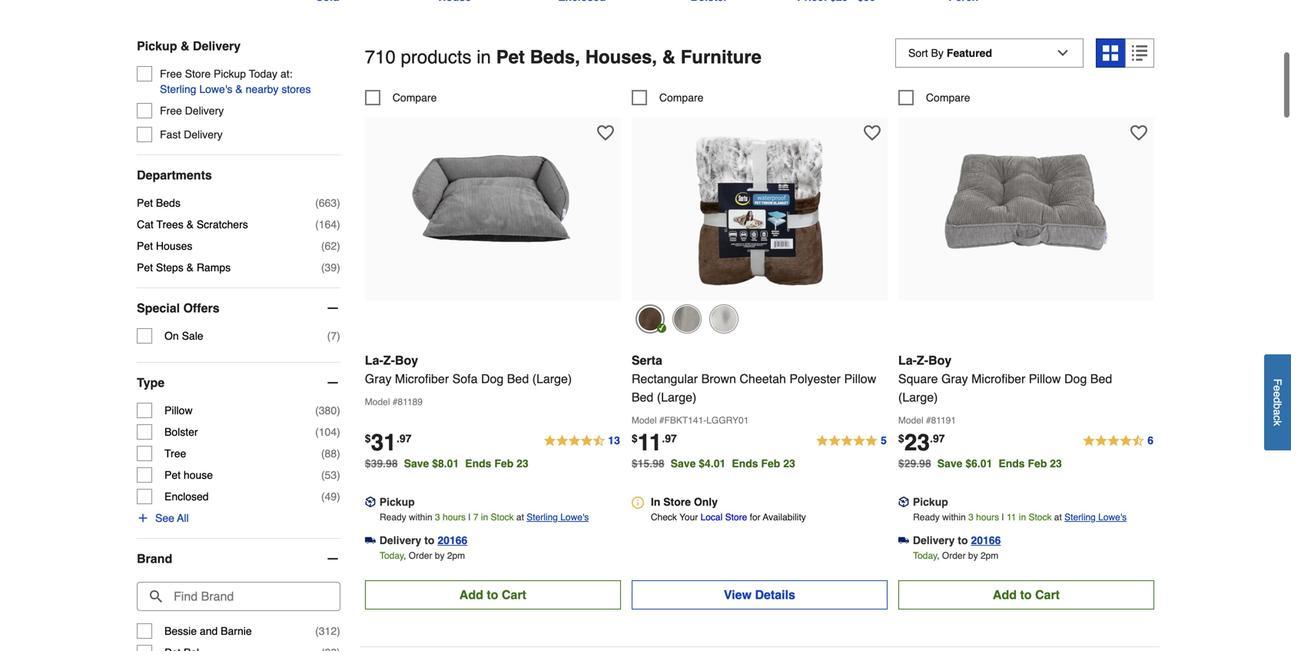 Task type: locate. For each thing, give the bounding box(es) containing it.
sale
[[182, 330, 203, 342]]

2 horizontal spatial pillow
[[1030, 372, 1062, 386]]

&
[[181, 39, 190, 53], [663, 47, 676, 68], [236, 83, 243, 95], [187, 218, 194, 231], [187, 262, 194, 274]]

0 horizontal spatial today , order by 2pm
[[380, 551, 465, 561]]

20166 button down ready within 3 hours | 7 in stock at sterling lowe's
[[438, 533, 468, 548]]

) down minus icon
[[337, 625, 341, 638]]

20166 down ready within 3 hours | 7 in stock at sterling lowe's
[[438, 534, 468, 547]]

ends feb 23 element right $6.01
[[999, 457, 1069, 470]]

at:
[[281, 68, 293, 80]]

ends for 31
[[465, 457, 492, 470]]

5 stars image
[[816, 432, 888, 451]]

within down "$8.01"
[[409, 512, 433, 523]]

23 up ready within 3 hours | 11 in stock at sterling lowe's
[[1051, 457, 1063, 470]]

.97 inside $ 23 .97
[[931, 432, 946, 445]]

0 horizontal spatial 11
[[638, 429, 662, 456]]

boy up 81189
[[395, 353, 418, 368]]

2 by from the left
[[969, 551, 979, 561]]

1 horizontal spatial boy
[[929, 353, 952, 368]]

9 ) from the top
[[337, 469, 341, 481]]

1 horizontal spatial heart outline image
[[864, 124, 881, 141]]

0 horizontal spatial (large)
[[533, 372, 572, 386]]

1 horizontal spatial at
[[1055, 512, 1063, 523]]

compare
[[393, 91, 437, 104], [660, 91, 704, 104], [927, 91, 971, 104]]

5 ) from the top
[[337, 330, 341, 342]]

minus image inside 'special offers' button
[[325, 301, 341, 316]]

1 at from the left
[[517, 512, 524, 523]]

1 order from the left
[[409, 551, 433, 561]]

2 horizontal spatial (large)
[[899, 390, 939, 404]]

2 z- from the left
[[917, 353, 929, 368]]

sterling for ready within 3 hours | 7 in stock at sterling lowe's
[[527, 512, 558, 523]]

& right steps
[[187, 262, 194, 274]]

) for ( 663 )
[[337, 197, 341, 209]]

& down free store pickup today at: at the left of the page
[[236, 83, 243, 95]]

1 horizontal spatial cart
[[1036, 588, 1060, 602]]

model left 81189
[[365, 397, 390, 407]]

2 .97 from the left
[[662, 432, 677, 445]]

1 horizontal spatial .97
[[662, 432, 677, 445]]

bed inside the la-z-boy gray microfiber sofa dog bed (large)
[[507, 372, 529, 386]]

houses,
[[586, 47, 658, 68]]

13
[[609, 434, 620, 447]]

1 horizontal spatial add to cart
[[994, 588, 1060, 602]]

, for ready within 3 hours | 7 in stock at sterling lowe's
[[404, 551, 406, 561]]

1 ) from the top
[[337, 197, 341, 209]]

la- up square
[[899, 353, 917, 368]]

ends right "$8.01"
[[465, 457, 492, 470]]

pet house
[[165, 469, 213, 481]]

gray snow leopard image
[[710, 304, 739, 334]]

compare for 5014545331 element
[[393, 91, 437, 104]]

1 horizontal spatial #
[[660, 415, 665, 426]]

products
[[401, 47, 472, 68]]

8 ) from the top
[[337, 448, 341, 460]]

furniture
[[681, 47, 762, 68]]

11
[[638, 429, 662, 456], [1007, 512, 1017, 523]]

2 2pm from the left
[[981, 551, 999, 561]]

pet
[[496, 47, 525, 68], [137, 197, 153, 209], [137, 240, 153, 252], [137, 262, 153, 274], [165, 469, 181, 481]]

lowe's down 6 button
[[1099, 512, 1128, 523]]

) up ( 164 ) in the top of the page
[[337, 197, 341, 209]]

was price $15.98 element
[[632, 454, 671, 470]]

2 horizontal spatial ends
[[999, 457, 1026, 470]]

2 horizontal spatial sterling
[[1065, 512, 1097, 523]]

2 ) from the top
[[337, 218, 341, 231]]

1 z- from the left
[[384, 353, 395, 368]]

in right products
[[477, 47, 491, 68]]

bessie and barnie
[[165, 625, 252, 638]]

2 e from the top
[[1272, 392, 1285, 398]]

1 horizontal spatial microfiber
[[972, 372, 1026, 386]]

save for 11
[[671, 457, 696, 470]]

store up your
[[664, 496, 691, 508]]

1 horizontal spatial |
[[1002, 512, 1005, 523]]

model
[[365, 397, 390, 407], [632, 415, 657, 426], [899, 415, 924, 426]]

1 horizontal spatial compare
[[660, 91, 704, 104]]

) for ( 53 )
[[337, 469, 341, 481]]

enclosed
[[165, 491, 209, 503]]

ends feb 23 element right "$8.01"
[[465, 457, 535, 470]]

pet left steps
[[137, 262, 153, 274]]

1 horizontal spatial pillow
[[845, 372, 877, 386]]

feb up availability
[[762, 457, 781, 470]]

5014545329 element
[[899, 90, 971, 105]]

& inside button
[[236, 83, 243, 95]]

2 horizontal spatial #
[[927, 415, 932, 426]]

2 hours from the left
[[977, 512, 1000, 523]]

0 horizontal spatial $
[[365, 432, 371, 445]]

3 save from the left
[[938, 457, 963, 470]]

1 horizontal spatial stock
[[1029, 512, 1052, 523]]

( for 104
[[315, 426, 319, 438]]

$ inside $ 31 .97
[[365, 432, 371, 445]]

pet down tree
[[165, 469, 181, 481]]

polyester
[[790, 372, 841, 386]]

z- inside "la-z-boy square gray microfiber pillow dog bed (large)"
[[917, 353, 929, 368]]

boy up square
[[929, 353, 952, 368]]

actual price $11.97 element
[[632, 429, 677, 456]]

62
[[325, 240, 337, 252]]

only
[[694, 496, 718, 508]]

0 horizontal spatial dog
[[481, 372, 504, 386]]

$ 23 .97
[[899, 429, 946, 456]]

0 horizontal spatial boy
[[395, 353, 418, 368]]

) up 53
[[337, 448, 341, 460]]

boy
[[395, 353, 418, 368], [929, 353, 952, 368]]

free for free store pickup today at:
[[160, 68, 182, 80]]

1 gray from the left
[[365, 372, 392, 386]]

save left $4.01
[[671, 457, 696, 470]]

1 , from the left
[[404, 551, 406, 561]]

dog up 6 button
[[1065, 372, 1088, 386]]

ready for ready within 3 hours | 11 in stock at sterling lowe's
[[914, 512, 940, 523]]

1 20166 from the left
[[438, 534, 468, 547]]

lggry01
[[707, 415, 749, 426]]

f
[[1272, 379, 1285, 386]]

7 ) from the top
[[337, 426, 341, 438]]

order down ready within 3 hours | 7 in stock at sterling lowe's
[[409, 551, 433, 561]]

0 vertical spatial free
[[160, 68, 182, 80]]

0 horizontal spatial hours
[[443, 512, 466, 523]]

la- up model # 81189
[[365, 353, 384, 368]]

k
[[1272, 421, 1285, 426]]

.97 for 31
[[397, 432, 412, 445]]

3 compare from the left
[[927, 91, 971, 104]]

1 horizontal spatial 20166
[[972, 534, 1002, 547]]

.97 down the fbkt141-
[[662, 432, 677, 445]]

at
[[517, 512, 524, 523], [1055, 512, 1063, 523]]

# for serta rectangular brown cheetah polyester pillow bed (large)
[[660, 415, 665, 426]]

2 horizontal spatial model
[[899, 415, 924, 426]]

truck filled image
[[899, 535, 910, 546]]

0 horizontal spatial at
[[517, 512, 524, 523]]

la- for la-z-boy gray microfiber sofa dog bed (large)
[[365, 353, 384, 368]]

0 horizontal spatial add
[[460, 588, 484, 602]]

$39.98
[[365, 457, 398, 470]]

1 horizontal spatial 11
[[1007, 512, 1017, 523]]

pickup up free delivery
[[137, 39, 177, 53]]

2 microfiber from the left
[[972, 372, 1026, 386]]

2 delivery to 20166 from the left
[[914, 534, 1002, 547]]

model up '$ 11 .97'
[[632, 415, 657, 426]]

6 ) from the top
[[337, 405, 341, 417]]

| for 11
[[1002, 512, 1005, 523]]

2 20166 button from the left
[[972, 533, 1002, 548]]

2 vertical spatial store
[[726, 512, 748, 523]]

1 ends feb 23 element from the left
[[465, 457, 535, 470]]

( 39 )
[[321, 262, 341, 274]]

save left $6.01
[[938, 457, 963, 470]]

3 down $6.01
[[969, 512, 974, 523]]

2 sterling lowe's button from the left
[[1065, 510, 1128, 525]]

2 today , order by 2pm from the left
[[914, 551, 999, 561]]

free down "pickup & delivery" on the left
[[160, 68, 182, 80]]

0 horizontal spatial save
[[404, 457, 429, 470]]

compare inside '5014545329' element
[[927, 91, 971, 104]]

23 up availability
[[784, 457, 796, 470]]

0 horizontal spatial cart
[[502, 588, 527, 602]]

2 at from the left
[[1055, 512, 1063, 523]]

feb for 11
[[762, 457, 781, 470]]

4.5 stars image
[[543, 432, 621, 451], [1083, 432, 1155, 451]]

2 ends from the left
[[732, 457, 759, 470]]

1 horizontal spatial today , order by 2pm
[[914, 551, 999, 561]]

) for ( 104 )
[[337, 426, 341, 438]]

la- inside the la-z-boy gray microfiber sofa dog bed (large)
[[365, 353, 384, 368]]

2 within from the left
[[943, 512, 967, 523]]

1 horizontal spatial pickup image
[[899, 497, 910, 508]]

1 feb from the left
[[495, 457, 514, 470]]

( for 62
[[321, 240, 325, 252]]

1 dog from the left
[[481, 372, 504, 386]]

b
[[1272, 404, 1285, 410]]

) for ( 62 )
[[337, 240, 341, 252]]

& for pet steps & ramps
[[187, 262, 194, 274]]

2 | from the left
[[1002, 512, 1005, 523]]

ends right $6.01
[[999, 457, 1026, 470]]

1 horizontal spatial add to cart button
[[899, 581, 1155, 610]]

in down the savings save $6.01 element
[[1020, 512, 1027, 523]]

$29.98
[[899, 457, 932, 470]]

0 horizontal spatial ,
[[404, 551, 406, 561]]

ready down the $39.98
[[380, 512, 407, 523]]

0 horizontal spatial compare
[[393, 91, 437, 104]]

( for 663
[[315, 197, 319, 209]]

) for ( 312 )
[[337, 625, 341, 638]]

2 gray from the left
[[942, 372, 969, 386]]

microfiber inside "la-z-boy square gray microfiber pillow dog bed (large)"
[[972, 372, 1026, 386]]

) for ( 88 )
[[337, 448, 341, 460]]

free for free delivery
[[160, 105, 182, 117]]

hours down $39.98 save $8.01 ends feb 23
[[443, 512, 466, 523]]

0 horizontal spatial .97
[[397, 432, 412, 445]]

1 today , order by 2pm from the left
[[380, 551, 465, 561]]

1 $ from the left
[[365, 432, 371, 445]]

your
[[680, 512, 698, 523]]

z- up model # 81189
[[384, 353, 395, 368]]

2pm
[[447, 551, 465, 561], [981, 551, 999, 561]]

boy for microfiber
[[395, 353, 418, 368]]

3 .97 from the left
[[931, 432, 946, 445]]

1 compare from the left
[[393, 91, 437, 104]]

1 horizontal spatial la-
[[899, 353, 917, 368]]

11 down the savings save $6.01 element
[[1007, 512, 1017, 523]]

pet up cat
[[137, 197, 153, 209]]

$ 11 .97
[[632, 429, 677, 456]]

sterling lowe's button
[[527, 510, 589, 525], [1065, 510, 1128, 525]]

store left for
[[726, 512, 748, 523]]

1 pickup image from the left
[[365, 497, 376, 508]]

) for ( 49 )
[[337, 491, 341, 503]]

check
[[651, 512, 677, 523]]

0 horizontal spatial la-
[[365, 353, 384, 368]]

2 minus image from the top
[[325, 375, 341, 391]]

gray bone embossed image
[[673, 304, 702, 334]]

actual price $31.97 element
[[365, 429, 412, 456]]

2 , from the left
[[938, 551, 940, 561]]

3 ) from the top
[[337, 240, 341, 252]]

2 compare from the left
[[660, 91, 704, 104]]

within down $6.01
[[943, 512, 967, 523]]

la-z-boy square gray microfiber pillow dog bed (large) image
[[942, 125, 1112, 294]]

minus image for type
[[325, 375, 341, 391]]

pickup
[[137, 39, 177, 53], [214, 68, 246, 80], [380, 496, 415, 508], [914, 496, 949, 508]]

0 horizontal spatial add to cart
[[460, 588, 527, 602]]

( for 380
[[315, 405, 319, 417]]

20166 button for 7
[[438, 533, 468, 548]]

0 horizontal spatial z-
[[384, 353, 395, 368]]

minus image up ( 380 )
[[325, 375, 341, 391]]

ends feb 23 element
[[465, 457, 535, 470], [732, 457, 802, 470], [999, 457, 1069, 470]]

1 save from the left
[[404, 457, 429, 470]]

z-
[[384, 353, 395, 368], [917, 353, 929, 368]]

1 horizontal spatial sterling lowe's button
[[1065, 510, 1128, 525]]

1 horizontal spatial bed
[[632, 390, 654, 404]]

2 add to cart from the left
[[994, 588, 1060, 602]]

savings save $6.01 element
[[938, 457, 1069, 470]]

1 delivery to 20166 from the left
[[380, 534, 468, 547]]

2 pickup image from the left
[[899, 497, 910, 508]]

1 horizontal spatial feb
[[762, 457, 781, 470]]

4.5 stars image for 31
[[543, 432, 621, 451]]

1 free from the top
[[160, 68, 182, 80]]

1 horizontal spatial 7
[[474, 512, 479, 523]]

lowe's down 13 button
[[561, 512, 589, 523]]

1 horizontal spatial save
[[671, 457, 696, 470]]

hours for 11
[[977, 512, 1000, 523]]

save for 31
[[404, 457, 429, 470]]

by down ready within 3 hours | 7 in stock at sterling lowe's
[[435, 551, 445, 561]]

0 horizontal spatial pickup image
[[365, 497, 376, 508]]

dog inside "la-z-boy square gray microfiber pillow dog bed (large)"
[[1065, 372, 1088, 386]]

1 horizontal spatial by
[[969, 551, 979, 561]]

4 ) from the top
[[337, 262, 341, 274]]

square
[[899, 372, 939, 386]]

1 stock from the left
[[491, 512, 514, 523]]

delivery to 20166 right truck filled image
[[914, 534, 1002, 547]]

gray up model # 81189
[[365, 372, 392, 386]]

lowe's inside button
[[199, 83, 233, 95]]

ends right $4.01
[[732, 457, 759, 470]]

1 2pm from the left
[[447, 551, 465, 561]]

3 ends from the left
[[999, 457, 1026, 470]]

pet beds
[[137, 197, 181, 209]]

11 up $15.98
[[638, 429, 662, 456]]

bed up 6 button
[[1091, 372, 1113, 386]]

1 minus image from the top
[[325, 301, 341, 316]]

3 ends feb 23 element from the left
[[999, 457, 1069, 470]]

710 products in pet beds, houses, & furniture
[[365, 47, 762, 68]]

0 horizontal spatial gray
[[365, 372, 392, 386]]

2 free from the top
[[160, 105, 182, 117]]

) up the 62 at the top of page
[[337, 218, 341, 231]]

2 4.5 stars image from the left
[[1083, 432, 1155, 451]]

0 horizontal spatial model
[[365, 397, 390, 407]]

.97 inside '$ 11 .97'
[[662, 432, 677, 445]]

ready down '$29.98'
[[914, 512, 940, 523]]

bed right sofa
[[507, 372, 529, 386]]

( 164 )
[[315, 218, 341, 231]]

by down ready within 3 hours | 11 in stock at sterling lowe's
[[969, 551, 979, 561]]

$ inside $ 23 .97
[[899, 432, 905, 445]]

.97 up 'was price $39.98' element
[[397, 432, 412, 445]]

2 3 from the left
[[969, 512, 974, 523]]

3 $ from the left
[[899, 432, 905, 445]]

2 horizontal spatial feb
[[1029, 457, 1048, 470]]

3 feb from the left
[[1029, 457, 1048, 470]]

0 horizontal spatial delivery to 20166
[[380, 534, 468, 547]]

) up ( 88 ) in the bottom left of the page
[[337, 426, 341, 438]]

1 boy from the left
[[395, 353, 418, 368]]

0 horizontal spatial 3
[[435, 512, 440, 523]]

1 horizontal spatial 2pm
[[981, 551, 999, 561]]

lowe's for ready within 3 hours | 7 in stock at sterling lowe's
[[561, 512, 589, 523]]

1 horizontal spatial sterling
[[527, 512, 558, 523]]

pickup up sterling lowe's & nearby stores
[[214, 68, 246, 80]]

7
[[331, 330, 337, 342], [474, 512, 479, 523]]

1 vertical spatial 7
[[474, 512, 479, 523]]

1 | from the left
[[469, 512, 471, 523]]

( for 312
[[315, 625, 319, 638]]

1 la- from the left
[[365, 353, 384, 368]]

2 dog from the left
[[1065, 372, 1088, 386]]

pickup image up truck filled image
[[899, 497, 910, 508]]

beds,
[[530, 47, 581, 68]]

2 stock from the left
[[1029, 512, 1052, 523]]

4.5 stars image containing 13
[[543, 432, 621, 451]]

truck filled image
[[365, 535, 376, 546]]

2 save from the left
[[671, 457, 696, 470]]

2 $ from the left
[[632, 432, 638, 445]]

pet down cat
[[137, 240, 153, 252]]

1 horizontal spatial hours
[[977, 512, 1000, 523]]

# up $ 31 .97
[[393, 397, 398, 407]]

0 horizontal spatial sterling
[[160, 83, 196, 95]]

1 20166 button from the left
[[438, 533, 468, 548]]

5014545331 element
[[365, 90, 437, 105]]

2 la- from the left
[[899, 353, 917, 368]]

20166
[[438, 534, 468, 547], [972, 534, 1002, 547]]

ends
[[465, 457, 492, 470], [732, 457, 759, 470], [999, 457, 1026, 470]]

23 up ready within 3 hours | 7 in stock at sterling lowe's
[[517, 457, 529, 470]]

at for 11
[[1055, 512, 1063, 523]]

dog right sofa
[[481, 372, 504, 386]]

0 horizontal spatial 20166
[[438, 534, 468, 547]]

( 7 )
[[327, 330, 341, 342]]

save left "$8.01"
[[404, 457, 429, 470]]

4.5 stars image containing 6
[[1083, 432, 1155, 451]]

2 order from the left
[[943, 551, 966, 561]]

0 horizontal spatial microfiber
[[395, 372, 449, 386]]

& up the 5014541427 element in the top of the page
[[663, 47, 676, 68]]

feb up ready within 3 hours | 11 in stock at sterling lowe's
[[1029, 457, 1048, 470]]

20166 down ready within 3 hours | 11 in stock at sterling lowe's
[[972, 534, 1002, 547]]

bed
[[507, 372, 529, 386], [1091, 372, 1113, 386], [632, 390, 654, 404]]

0 vertical spatial 11
[[638, 429, 662, 456]]

sterling lowe's & nearby stores
[[160, 83, 311, 95]]

pillow
[[845, 372, 877, 386], [1030, 372, 1062, 386], [165, 405, 193, 417]]

0 horizontal spatial store
[[185, 68, 211, 80]]

) down the 62 at the top of page
[[337, 262, 341, 274]]

20166 button down ready within 3 hours | 11 in stock at sterling lowe's
[[972, 533, 1002, 548]]

$ right the 13
[[632, 432, 638, 445]]

all
[[177, 512, 189, 525]]

houses
[[156, 240, 193, 252]]

compare inside the 5014541427 element
[[660, 91, 704, 104]]

bolster
[[165, 426, 198, 438]]

today , order by 2pm
[[380, 551, 465, 561], [914, 551, 999, 561]]

23 for 11
[[784, 457, 796, 470]]

2 boy from the left
[[929, 353, 952, 368]]

hours down $29.98 save $6.01 ends feb 23
[[977, 512, 1000, 523]]

compare inside 5014545331 element
[[393, 91, 437, 104]]

0 horizontal spatial bed
[[507, 372, 529, 386]]

feb for 23
[[1029, 457, 1048, 470]]

$4.01
[[699, 457, 726, 470]]

1 4.5 stars image from the left
[[543, 432, 621, 451]]

pickup image
[[365, 497, 376, 508], [899, 497, 910, 508]]

0 horizontal spatial |
[[469, 512, 471, 523]]

sterling for ready within 3 hours | 11 in stock at sterling lowe's
[[1065, 512, 1097, 523]]

( for 88
[[321, 448, 325, 460]]

minus image inside type button
[[325, 375, 341, 391]]

1 horizontal spatial ends
[[732, 457, 759, 470]]

0 horizontal spatial #
[[393, 397, 398, 407]]

sofa
[[453, 372, 478, 386]]

1 3 from the left
[[435, 512, 440, 523]]

0 horizontal spatial ready
[[380, 512, 407, 523]]

0 vertical spatial 7
[[331, 330, 337, 342]]

0 horizontal spatial 4.5 stars image
[[543, 432, 621, 451]]

la-z-boy gray microfiber sofa dog bed (large) image
[[409, 125, 578, 294]]

by for 11
[[969, 551, 979, 561]]

1 within from the left
[[409, 512, 433, 523]]

$ right 5
[[899, 432, 905, 445]]

) down 39
[[337, 330, 341, 342]]

gray inside the la-z-boy gray microfiber sofa dog bed (large)
[[365, 372, 392, 386]]

1 horizontal spatial (large)
[[657, 390, 697, 404]]

today , order by 2pm down ready within 3 hours | 7 in stock at sterling lowe's
[[380, 551, 465, 561]]

1 horizontal spatial add
[[994, 588, 1017, 602]]

& right trees
[[187, 218, 194, 231]]

2 feb from the left
[[762, 457, 781, 470]]

0 horizontal spatial 2pm
[[447, 551, 465, 561]]

( 312 )
[[315, 625, 341, 638]]

$ up 'was price $39.98' element
[[365, 432, 371, 445]]

2 horizontal spatial store
[[726, 512, 748, 523]]

11 ) from the top
[[337, 625, 341, 638]]

1 horizontal spatial 3
[[969, 512, 974, 523]]

2pm down ready within 3 hours | 11 in stock at sterling lowe's
[[981, 551, 999, 561]]

$ inside '$ 11 .97'
[[632, 432, 638, 445]]

7 down 39
[[331, 330, 337, 342]]

bed down rectangular
[[632, 390, 654, 404]]

list view image
[[1133, 45, 1148, 61]]

10 ) from the top
[[337, 491, 341, 503]]

1 horizontal spatial model
[[632, 415, 657, 426]]

(large) inside the la-z-boy gray microfiber sofa dog bed (large)
[[533, 372, 572, 386]]

1 horizontal spatial z-
[[917, 353, 929, 368]]

( 62 )
[[321, 240, 341, 252]]

add to cart
[[460, 588, 527, 602], [994, 588, 1060, 602]]

at for 7
[[517, 512, 524, 523]]

2 horizontal spatial .97
[[931, 432, 946, 445]]

1 microfiber from the left
[[395, 372, 449, 386]]

c
[[1272, 416, 1285, 421]]

( for 49
[[321, 491, 325, 503]]

minus image
[[325, 301, 341, 316], [325, 375, 341, 391]]

& up free store pickup today at: at the left of the page
[[181, 39, 190, 53]]

stock down savings save $8.01 element
[[491, 512, 514, 523]]

.97 inside $ 31 .97
[[397, 432, 412, 445]]

0 horizontal spatial pillow
[[165, 405, 193, 417]]

5014541427 element
[[632, 90, 704, 105]]

boy inside the la-z-boy gray microfiber sofa dog bed (large)
[[395, 353, 418, 368]]

ramps
[[197, 262, 231, 274]]

1 horizontal spatial within
[[943, 512, 967, 523]]

(large) down rectangular
[[657, 390, 697, 404]]

and
[[200, 625, 218, 638]]

today , order by 2pm for ready within 3 hours | 11 in stock at sterling lowe's
[[914, 551, 999, 561]]

1 e from the top
[[1272, 386, 1285, 392]]

312
[[319, 625, 337, 638]]

1 .97 from the left
[[397, 432, 412, 445]]

88
[[325, 448, 337, 460]]

serta rectangular brown cheetah polyester pillow bed (large) image
[[676, 125, 845, 294]]

0 vertical spatial minus image
[[325, 301, 341, 316]]

2 horizontal spatial compare
[[927, 91, 971, 104]]

2 heart outline image from the left
[[864, 124, 881, 141]]

delivery
[[193, 39, 241, 53], [185, 105, 224, 117], [184, 128, 223, 141], [380, 534, 422, 547], [914, 534, 955, 547]]

0 vertical spatial store
[[185, 68, 211, 80]]

$ for 11
[[632, 432, 638, 445]]

store down "pickup & delivery" on the left
[[185, 68, 211, 80]]

z- inside the la-z-boy gray microfiber sofa dog bed (large)
[[384, 353, 395, 368]]

1 ends from the left
[[465, 457, 492, 470]]

1 hours from the left
[[443, 512, 466, 523]]

today
[[249, 68, 278, 80], [380, 551, 404, 561], [914, 551, 938, 561]]

la- inside "la-z-boy square gray microfiber pillow dog bed (large)"
[[899, 353, 917, 368]]

stock down the savings save $6.01 element
[[1029, 512, 1052, 523]]

order down ready within 3 hours | 11 in stock at sterling lowe's
[[943, 551, 966, 561]]

pillow inside the serta rectangular brown cheetah polyester pillow bed (large)
[[845, 372, 877, 386]]

2 ready from the left
[[914, 512, 940, 523]]

5
[[881, 434, 887, 447]]

0 horizontal spatial 7
[[331, 330, 337, 342]]

la- for la-z-boy square gray microfiber pillow dog bed (large)
[[899, 353, 917, 368]]

delivery to 20166 right truck filled icon
[[380, 534, 468, 547]]

bed inside the serta rectangular brown cheetah polyester pillow bed (large)
[[632, 390, 654, 404]]

dog inside the la-z-boy gray microfiber sofa dog bed (large)
[[481, 372, 504, 386]]

ready
[[380, 512, 407, 523], [914, 512, 940, 523]]

0 horizontal spatial order
[[409, 551, 433, 561]]

pet left the beds,
[[496, 47, 525, 68]]

2 20166 from the left
[[972, 534, 1002, 547]]

) down ( 88 ) in the bottom left of the page
[[337, 469, 341, 481]]

7 down savings save $8.01 element
[[474, 512, 479, 523]]

0 horizontal spatial lowe's
[[199, 83, 233, 95]]

(large) up 13 button
[[533, 372, 572, 386]]

0 horizontal spatial stock
[[491, 512, 514, 523]]

# up "actual price $11.97" element
[[660, 415, 665, 426]]

1 horizontal spatial 4.5 stars image
[[1083, 432, 1155, 451]]

tree
[[165, 448, 186, 460]]

1 vertical spatial free
[[160, 105, 182, 117]]

2 ends feb 23 element from the left
[[732, 457, 802, 470]]

fbkt141-
[[665, 415, 707, 426]]

e up d
[[1272, 386, 1285, 392]]

model for rectangular brown cheetah polyester pillow bed (large)
[[632, 415, 657, 426]]

$8.01
[[432, 457, 459, 470]]

d
[[1272, 398, 1285, 404]]

minus image up ( 7 )
[[325, 301, 341, 316]]

1 horizontal spatial store
[[664, 496, 691, 508]]

3 down "$8.01"
[[435, 512, 440, 523]]

pickup image for ready within 3 hours | 11 in stock at sterling lowe's
[[899, 497, 910, 508]]

0 horizontal spatial ends feb 23 element
[[465, 457, 535, 470]]

1 vertical spatial 11
[[1007, 512, 1017, 523]]

2pm for 7
[[447, 551, 465, 561]]

1 horizontal spatial $
[[632, 432, 638, 445]]

710
[[365, 47, 396, 68]]

0 horizontal spatial within
[[409, 512, 433, 523]]

minus image
[[325, 551, 341, 567]]

1 vertical spatial minus image
[[325, 375, 341, 391]]

feb for 31
[[495, 457, 514, 470]]

boy inside "la-z-boy square gray microfiber pillow dog bed (large)"
[[929, 353, 952, 368]]

1 cart from the left
[[502, 588, 527, 602]]

in down savings save $8.01 element
[[481, 512, 488, 523]]

( 53 )
[[321, 469, 341, 481]]

today , order by 2pm down ready within 3 hours | 11 in stock at sterling lowe's
[[914, 551, 999, 561]]

heart outline image
[[597, 124, 614, 141], [864, 124, 881, 141]]

1 horizontal spatial today
[[380, 551, 404, 561]]

1 by from the left
[[435, 551, 445, 561]]

( 88 )
[[321, 448, 341, 460]]

1 ready from the left
[[380, 512, 407, 523]]

pickup down '$29.98'
[[914, 496, 949, 508]]

0 horizontal spatial 20166 button
[[438, 533, 468, 548]]

1 sterling lowe's button from the left
[[527, 510, 589, 525]]

(large) down square
[[899, 390, 939, 404]]

free
[[160, 68, 182, 80], [160, 105, 182, 117]]

lowe's
[[199, 83, 233, 95], [561, 512, 589, 523], [1099, 512, 1128, 523]]

(large) inside the serta rectangular brown cheetah polyester pillow bed (large)
[[657, 390, 697, 404]]

1 horizontal spatial delivery to 20166
[[914, 534, 1002, 547]]

free up fast
[[160, 105, 182, 117]]



Task type: vqa. For each thing, say whether or not it's contained in the screenshot.


Task type: describe. For each thing, give the bounding box(es) containing it.
Find Brand text field
[[137, 582, 341, 611]]

) for ( 7 )
[[337, 330, 341, 342]]

local store link
[[701, 512, 748, 523]]

on
[[165, 330, 179, 342]]

a
[[1272, 410, 1285, 416]]

ends for 11
[[732, 457, 759, 470]]

in
[[651, 496, 661, 508]]

pickup & delivery
[[137, 39, 241, 53]]

( 49 )
[[321, 491, 341, 503]]

in for ready within 3 hours | 7 in stock at sterling lowe's
[[481, 512, 488, 523]]

free store pickup today at:
[[160, 68, 293, 80]]

49
[[325, 491, 337, 503]]

z- for gray
[[384, 353, 395, 368]]

$6.01
[[966, 457, 993, 470]]

microfiber inside the la-z-boy gray microfiber sofa dog bed (large)
[[395, 372, 449, 386]]

compare for '5014545329' element
[[927, 91, 971, 104]]

1 heart outline image from the left
[[597, 124, 614, 141]]

special offers button
[[137, 288, 341, 328]]

la-z-boy square gray microfiber pillow dog bed (large)
[[899, 353, 1113, 404]]

3 for 11
[[969, 512, 974, 523]]

pickup down the $39.98
[[380, 496, 415, 508]]

delivery up fast delivery
[[185, 105, 224, 117]]

actual price $23.97 element
[[899, 429, 946, 456]]

pet for pet steps & ramps
[[137, 262, 153, 274]]

beds
[[156, 197, 181, 209]]

81191
[[932, 415, 957, 426]]

model # 81191
[[899, 415, 957, 426]]

today , order by 2pm for ready within 3 hours | 7 in stock at sterling lowe's
[[380, 551, 465, 561]]

heart outline image
[[1131, 124, 1148, 141]]

2 add from the left
[[994, 588, 1017, 602]]

1 add from the left
[[460, 588, 484, 602]]

savings save $8.01 element
[[404, 457, 535, 470]]

save for 23
[[938, 457, 963, 470]]

ready within 3 hours | 7 in stock at sterling lowe's
[[380, 512, 589, 523]]

164
[[319, 218, 337, 231]]

cat trees & scratchers
[[137, 218, 248, 231]]

39
[[325, 262, 337, 274]]

plus image
[[137, 512, 149, 525]]

.97 for 23
[[931, 432, 946, 445]]

delivery down free delivery
[[184, 128, 223, 141]]

$39.98 save $8.01 ends feb 23
[[365, 457, 529, 470]]

departments element
[[137, 168, 341, 183]]

model for gray microfiber sofa dog bed (large)
[[365, 397, 390, 407]]

2 add to cart button from the left
[[899, 581, 1155, 610]]

sterling lowe's & nearby stores button
[[160, 82, 311, 97]]

.97 for 11
[[662, 432, 677, 445]]

1 add to cart from the left
[[460, 588, 527, 602]]

was price $29.98 element
[[899, 454, 938, 470]]

20166 for 7
[[438, 534, 468, 547]]

type
[[137, 376, 165, 390]]

23 for 23
[[1051, 457, 1063, 470]]

la-z-boy gray microfiber sofa dog bed (large)
[[365, 353, 572, 386]]

pet houses
[[137, 240, 193, 252]]

( 663 )
[[315, 197, 341, 209]]

serta
[[632, 353, 663, 368]]

delivery up free store pickup today at: at the left of the page
[[193, 39, 241, 53]]

offers
[[183, 301, 220, 315]]

& for sterling lowe's & nearby stores
[[236, 83, 243, 95]]

( for 7
[[327, 330, 331, 342]]

20166 for 11
[[972, 534, 1002, 547]]

see all
[[155, 512, 189, 525]]

stores
[[282, 83, 311, 95]]

within for ready within 3 hours | 11 in stock at sterling lowe's
[[943, 512, 967, 523]]

delivery to 20166 for ready within 3 hours | 11 in stock at sterling lowe's
[[914, 534, 1002, 547]]

0 horizontal spatial today
[[249, 68, 278, 80]]

pet steps & ramps
[[137, 262, 231, 274]]

) for ( 380 )
[[337, 405, 341, 417]]

hours for 7
[[443, 512, 466, 523]]

380
[[319, 405, 337, 417]]

savings save $4.01 element
[[671, 457, 802, 470]]

2pm for 11
[[981, 551, 999, 561]]

( 104 )
[[315, 426, 341, 438]]

grid view image
[[1104, 45, 1119, 61]]

stock for 7
[[491, 512, 514, 523]]

ends for 23
[[999, 457, 1026, 470]]

store for in
[[664, 496, 691, 508]]

order for ready within 3 hours | 7 in stock at sterling lowe's
[[409, 551, 433, 561]]

2 cart from the left
[[1036, 588, 1060, 602]]

today for ready within 3 hours | 11 in stock at sterling lowe's
[[914, 551, 938, 561]]

view details
[[724, 588, 796, 602]]

nearby
[[246, 83, 279, 95]]

delivery right truck filled icon
[[380, 534, 422, 547]]

20166 button for 11
[[972, 533, 1002, 548]]

boy for gray
[[929, 353, 952, 368]]

1 add to cart button from the left
[[365, 581, 621, 610]]

cat
[[137, 218, 154, 231]]

$29.98 save $6.01 ends feb 23
[[899, 457, 1063, 470]]

today for ready within 3 hours | 7 in stock at sterling lowe's
[[380, 551, 404, 561]]

in for ready within 3 hours | 11 in stock at sterling lowe's
[[1020, 512, 1027, 523]]

ends feb 23 element for 11
[[732, 457, 802, 470]]

model # fbkt141-lggry01
[[632, 415, 749, 426]]

barnie
[[221, 625, 252, 638]]

delivery right truck filled image
[[914, 534, 955, 547]]

compare for the 5014541427 element in the top of the page
[[660, 91, 704, 104]]

$ for 31
[[365, 432, 371, 445]]

brown
[[702, 372, 737, 386]]

# for la-z-boy gray microfiber sofa dog bed (large)
[[393, 397, 398, 407]]

23 for 31
[[517, 457, 529, 470]]

departments
[[137, 168, 212, 182]]

6
[[1148, 434, 1154, 447]]

31
[[371, 429, 397, 456]]

pillow inside "la-z-boy square gray microfiber pillow dog bed (large)"
[[1030, 372, 1062, 386]]

sterling inside button
[[160, 83, 196, 95]]

6 button
[[1083, 432, 1155, 451]]

model # 81189
[[365, 397, 423, 407]]

(large) inside "la-z-boy square gray microfiber pillow dog bed (large)"
[[899, 390, 939, 404]]

( 380 )
[[315, 405, 341, 417]]

104
[[319, 426, 337, 438]]

brown cheetah image
[[636, 304, 665, 334]]

sterling lowe's button for ready within 3 hours | 7 in stock at sterling lowe's
[[527, 510, 589, 525]]

) for ( 39 )
[[337, 262, 341, 274]]

f e e d b a c k button
[[1265, 355, 1292, 451]]

view
[[724, 588, 752, 602]]

ends feb 23 element for 31
[[465, 457, 535, 470]]

availability
[[763, 512, 807, 523]]

within for ready within 3 hours | 7 in stock at sterling lowe's
[[409, 512, 433, 523]]

order for ready within 3 hours | 11 in stock at sterling lowe's
[[943, 551, 966, 561]]

81189
[[398, 397, 423, 407]]

pet for pet house
[[165, 469, 181, 481]]

5 button
[[816, 432, 888, 451]]

model for square gray microfiber pillow dog bed (large)
[[899, 415, 924, 426]]

$ for 23
[[899, 432, 905, 445]]

delivery to 20166 for ready within 3 hours | 7 in stock at sterling lowe's
[[380, 534, 468, 547]]

ready for ready within 3 hours | 7 in stock at sterling lowe's
[[380, 512, 407, 523]]

& for cat trees & scratchers
[[187, 218, 194, 231]]

# for la-z-boy square gray microfiber pillow dog bed (large)
[[927, 415, 932, 426]]

see
[[155, 512, 175, 525]]

4.5 stars image for 23
[[1083, 432, 1155, 451]]

house
[[184, 469, 213, 481]]

3 for 7
[[435, 512, 440, 523]]

, for ready within 3 hours | 11 in stock at sterling lowe's
[[938, 551, 940, 561]]

23 up '$29.98'
[[905, 429, 931, 456]]

$15.98
[[632, 457, 665, 470]]

type button
[[137, 363, 341, 403]]

steps
[[156, 262, 184, 274]]

was price $39.98 element
[[365, 454, 404, 470]]

bed inside "la-z-boy square gray microfiber pillow dog bed (large)"
[[1091, 372, 1113, 386]]

serta rectangular brown cheetah polyester pillow bed (large)
[[632, 353, 877, 404]]

sterling lowe's button for ready within 3 hours | 11 in stock at sterling lowe's
[[1065, 510, 1128, 525]]

scratchers
[[197, 218, 248, 231]]

details
[[756, 588, 796, 602]]

( for 39
[[321, 262, 325, 274]]

) for ( 164 )
[[337, 218, 341, 231]]

pet for pet houses
[[137, 240, 153, 252]]

on sale
[[165, 330, 203, 342]]

ready within 3 hours | 11 in stock at sterling lowe's
[[914, 512, 1128, 523]]

( for 164
[[315, 218, 319, 231]]

lowe's for ready within 3 hours | 11 in stock at sterling lowe's
[[1099, 512, 1128, 523]]

fast
[[160, 128, 181, 141]]

z- for square
[[917, 353, 929, 368]]

in store only check your local store for availability
[[651, 496, 807, 523]]

minus image for special offers
[[325, 301, 341, 316]]

store for free
[[185, 68, 211, 80]]

fast delivery
[[160, 128, 223, 141]]

pet for pet beds
[[137, 197, 153, 209]]

( for 53
[[321, 469, 325, 481]]

brand button
[[137, 539, 341, 579]]

gray inside "la-z-boy square gray microfiber pillow dog bed (large)"
[[942, 372, 969, 386]]

bessie
[[165, 625, 197, 638]]

see all button
[[137, 511, 189, 526]]

pickup image for ready within 3 hours | 7 in stock at sterling lowe's
[[365, 497, 376, 508]]

local
[[701, 512, 723, 523]]

ends feb 23 element for 23
[[999, 457, 1069, 470]]

| for 7
[[469, 512, 471, 523]]

by for 7
[[435, 551, 445, 561]]



